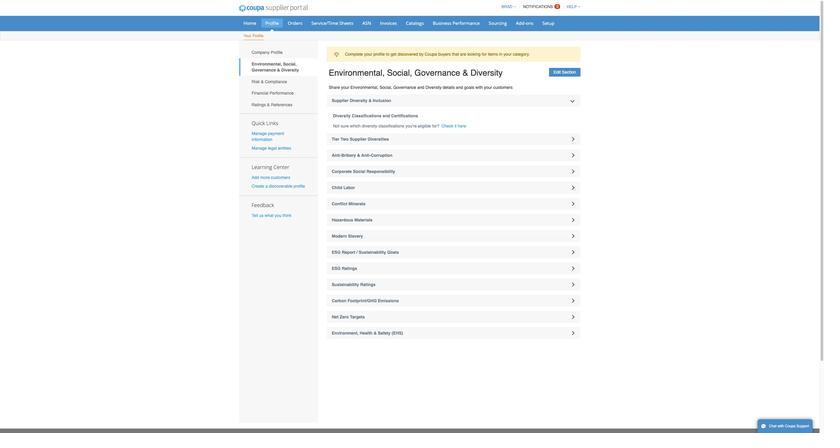 Task type: vqa. For each thing, say whether or not it's contained in the screenshot.
fifth HEADING from the bottom of the page
no



Task type: locate. For each thing, give the bounding box(es) containing it.
(ehs)
[[392, 331, 403, 336]]

service/time
[[311, 20, 338, 26]]

and left details
[[417, 85, 424, 90]]

service/time sheets link
[[308, 19, 357, 28]]

footprint/ghg
[[348, 299, 377, 304]]

0 horizontal spatial with
[[476, 85, 483, 90]]

asn link
[[359, 19, 375, 28]]

share
[[329, 85, 340, 90]]

with inside button
[[778, 425, 784, 429]]

governance up details
[[415, 68, 460, 78]]

sourcing link
[[485, 19, 511, 28]]

0 horizontal spatial customers
[[271, 175, 290, 180]]

conflict minerals button
[[327, 198, 581, 210]]

goals
[[387, 250, 399, 255]]

environmental,
[[252, 62, 282, 67], [329, 68, 385, 78], [351, 85, 379, 90]]

minerals
[[349, 202, 366, 206]]

diversity left details
[[426, 85, 442, 90]]

catalogs link
[[402, 19, 428, 28]]

check
[[442, 124, 453, 129]]

0 vertical spatial social,
[[283, 62, 297, 67]]

conflict minerals
[[332, 202, 366, 206]]

ratings & references link
[[239, 99, 318, 111]]

environmental, up supplier diversity & inclusion
[[351, 85, 379, 90]]

1 horizontal spatial performance
[[453, 20, 480, 26]]

1 vertical spatial social,
[[387, 68, 412, 78]]

us
[[259, 213, 264, 218]]

chat with coupa support
[[769, 425, 809, 429]]

diversity classifications and certifications
[[333, 114, 418, 118]]

risk & compliance
[[252, 79, 287, 84]]

1 horizontal spatial supplier
[[350, 137, 367, 142]]

anti- up corporate social responsibility
[[361, 153, 371, 158]]

create a discoverable profile
[[252, 184, 305, 189]]

coupa left support
[[785, 425, 796, 429]]

esg inside heading
[[332, 250, 341, 255]]

governance up risk & compliance
[[252, 68, 276, 73]]

supplier inside 'dropdown button'
[[332, 98, 349, 103]]

navigation containing notifications 0
[[499, 1, 581, 13]]

supplier down which
[[350, 137, 367, 142]]

anti-bribery & anti-corruption heading
[[327, 150, 581, 162]]

1 vertical spatial profile
[[253, 34, 264, 38]]

discoverable
[[269, 184, 293, 189]]

1 vertical spatial sustainability
[[332, 283, 359, 287]]

with right chat
[[778, 425, 784, 429]]

with
[[476, 85, 483, 90], [778, 425, 784, 429]]

0 horizontal spatial coupa
[[425, 52, 437, 57]]

environmental, social, governance & diversity up the share your environmental, social, governance and diversity details and goals with your customers
[[329, 68, 503, 78]]

manage legal entities
[[252, 146, 291, 151]]

2 anti- from the left
[[361, 153, 371, 158]]

your
[[244, 34, 251, 38]]

environmental, down company profile
[[252, 62, 282, 67]]

0 vertical spatial profile
[[374, 52, 385, 57]]

& left inclusion
[[369, 98, 372, 103]]

1 vertical spatial with
[[778, 425, 784, 429]]

social, inside environmental, social, governance & diversity
[[283, 62, 297, 67]]

environmental, social, governance & diversity link
[[239, 58, 318, 76]]

manage inside manage payment information
[[252, 131, 267, 136]]

ratings inside esg ratings dropdown button
[[342, 266, 357, 271]]

ratings for esg
[[342, 266, 357, 271]]

tell us what you think
[[252, 213, 292, 218]]

which
[[350, 124, 361, 129]]

performance right the business
[[453, 20, 480, 26]]

1 manage from the top
[[252, 131, 267, 136]]

environmental, social, governance & diversity up compliance
[[252, 62, 299, 73]]

create a discoverable profile link
[[252, 184, 305, 189]]

business performance link
[[429, 19, 484, 28]]

0 vertical spatial manage
[[252, 131, 267, 136]]

1 vertical spatial manage
[[252, 146, 267, 151]]

hazardous materials button
[[327, 214, 581, 226]]

ratings inside sustainability ratings dropdown button
[[360, 283, 376, 287]]

social, up inclusion
[[380, 85, 392, 90]]

profile up environmental, social, governance & diversity "link"
[[271, 50, 283, 55]]

profile link
[[261, 19, 283, 28]]

supplier inside dropdown button
[[350, 137, 367, 142]]

1 horizontal spatial profile
[[374, 52, 385, 57]]

performance for financial performance
[[270, 91, 294, 96]]

coupa inside button
[[785, 425, 796, 429]]

links
[[266, 119, 278, 127]]

2 vertical spatial environmental,
[[351, 85, 379, 90]]

1 vertical spatial customers
[[271, 175, 290, 180]]

1 vertical spatial esg
[[332, 266, 341, 271]]

0 vertical spatial with
[[476, 85, 483, 90]]

supplier down share
[[332, 98, 349, 103]]

1 anti- from the left
[[332, 153, 341, 158]]

navigation
[[499, 1, 581, 13]]

chat with coupa support button
[[758, 420, 813, 434]]

0 vertical spatial supplier
[[332, 98, 349, 103]]

0 horizontal spatial ratings
[[252, 102, 266, 107]]

and
[[417, 85, 424, 90], [456, 85, 463, 90], [383, 114, 390, 118]]

anti-bribery & anti-corruption button
[[327, 150, 581, 162]]

zero
[[340, 315, 349, 320]]

1 horizontal spatial with
[[778, 425, 784, 429]]

&
[[277, 68, 280, 73], [463, 68, 468, 78], [261, 79, 264, 84], [369, 98, 372, 103], [267, 102, 270, 107], [357, 153, 360, 158], [374, 331, 377, 336]]

0 vertical spatial sustainability
[[359, 250, 386, 255]]

governance
[[252, 68, 276, 73], [415, 68, 460, 78], [393, 85, 416, 90]]

ratings
[[252, 102, 266, 107], [342, 266, 357, 271], [360, 283, 376, 287]]

inclusion
[[373, 98, 391, 103]]

entities
[[278, 146, 291, 151]]

diversity up classifications on the left top of page
[[350, 98, 368, 103]]

complete your profile to get discovered by coupa buyers that are looking for items in your category. alert
[[327, 47, 581, 62]]

2 esg from the top
[[332, 266, 341, 271]]

profile down coupa supplier portal image
[[265, 20, 279, 26]]

with right goals
[[476, 85, 483, 90]]

home
[[244, 20, 256, 26]]

ratings up carbon footprint/ghg emissions
[[360, 283, 376, 287]]

diversity inside environmental, social, governance & diversity
[[281, 68, 299, 73]]

performance for business performance
[[453, 20, 480, 26]]

0 vertical spatial coupa
[[425, 52, 437, 57]]

& left safety
[[374, 331, 377, 336]]

ratings down report at the bottom left
[[342, 266, 357, 271]]

tier
[[332, 137, 339, 142]]

0 vertical spatial ratings
[[252, 102, 266, 107]]

anti- down tier
[[332, 153, 341, 158]]

environmental, down 'complete'
[[329, 68, 385, 78]]

& up risk & compliance link
[[277, 68, 280, 73]]

financial
[[252, 91, 268, 96]]

sheets
[[340, 20, 354, 26]]

and left goals
[[456, 85, 463, 90]]

& up goals
[[463, 68, 468, 78]]

business performance
[[433, 20, 480, 26]]

1 horizontal spatial environmental, social, governance & diversity
[[329, 68, 503, 78]]

modern slavery heading
[[327, 230, 581, 242]]

setup
[[543, 20, 555, 26]]

profile right your
[[253, 34, 264, 38]]

esg report / sustainability goals heading
[[327, 247, 581, 259]]

supplier
[[332, 98, 349, 103], [350, 137, 367, 142]]

1 horizontal spatial ratings
[[342, 266, 357, 271]]

esg
[[332, 250, 341, 255], [332, 266, 341, 271]]

performance up references
[[270, 91, 294, 96]]

supplier diversity & inclusion
[[332, 98, 391, 103]]

diversity up risk & compliance link
[[281, 68, 299, 73]]

diversity up sure
[[333, 114, 351, 118]]

customers
[[493, 85, 513, 90], [271, 175, 290, 180]]

hazardous materials
[[332, 218, 373, 223]]

1 horizontal spatial coupa
[[785, 425, 796, 429]]

ratings & references
[[252, 102, 293, 107]]

child labor
[[332, 185, 355, 190]]

details
[[443, 85, 455, 90]]

ratings down financial
[[252, 102, 266, 107]]

coupa right by
[[425, 52, 437, 57]]

risk & compliance link
[[239, 76, 318, 87]]

profile right discoverable
[[294, 184, 305, 189]]

sustainability right /
[[359, 250, 386, 255]]

carbon
[[332, 299, 347, 304]]

profile for your profile
[[253, 34, 264, 38]]

diversity
[[281, 68, 299, 73], [471, 68, 503, 78], [426, 85, 442, 90], [350, 98, 368, 103], [333, 114, 351, 118]]

esg up sustainability ratings
[[332, 266, 341, 271]]

sustainability down esg ratings
[[332, 283, 359, 287]]

1 horizontal spatial customers
[[493, 85, 513, 90]]

1 vertical spatial performance
[[270, 91, 294, 96]]

profile
[[374, 52, 385, 57], [294, 184, 305, 189]]

profile left to
[[374, 52, 385, 57]]

sourcing
[[489, 20, 507, 26]]

looking
[[468, 52, 481, 57]]

0 horizontal spatial environmental, social, governance & diversity
[[252, 62, 299, 73]]

0 vertical spatial profile
[[265, 20, 279, 26]]

to
[[386, 52, 390, 57]]

corporate social responsibility heading
[[327, 166, 581, 178]]

section
[[562, 70, 576, 75]]

0 vertical spatial customers
[[493, 85, 513, 90]]

buyers
[[438, 52, 451, 57]]

profile
[[265, 20, 279, 26], [253, 34, 264, 38], [271, 50, 283, 55]]

0 horizontal spatial supplier
[[332, 98, 349, 103]]

center
[[274, 164, 289, 171]]

0 horizontal spatial anti-
[[332, 153, 341, 158]]

responsibility
[[367, 169, 395, 174]]

0 vertical spatial environmental,
[[252, 62, 282, 67]]

1 esg from the top
[[332, 250, 341, 255]]

orders
[[288, 20, 302, 26]]

carbon footprint/ghg emissions heading
[[327, 295, 581, 307]]

environmental, inside environmental, social, governance & diversity
[[252, 62, 282, 67]]

1 vertical spatial profile
[[294, 184, 305, 189]]

esg left report at the bottom left
[[332, 250, 341, 255]]

esg ratings heading
[[327, 263, 581, 275]]

1 vertical spatial coupa
[[785, 425, 796, 429]]

2 vertical spatial profile
[[271, 50, 283, 55]]

manage up the information
[[252, 131, 267, 136]]

your
[[364, 52, 372, 57], [504, 52, 512, 57], [341, 85, 349, 90], [484, 85, 492, 90]]

1 horizontal spatial anti-
[[361, 153, 371, 158]]

esg inside heading
[[332, 266, 341, 271]]

0 vertical spatial esg
[[332, 250, 341, 255]]

your right 'complete'
[[364, 52, 372, 57]]

social, down company profile link at the top left of the page
[[283, 62, 297, 67]]

& inside dropdown button
[[374, 331, 377, 336]]

for?
[[432, 124, 439, 129]]

0 horizontal spatial performance
[[270, 91, 294, 96]]

manage down the information
[[252, 146, 267, 151]]

2 vertical spatial ratings
[[360, 283, 376, 287]]

performance
[[453, 20, 480, 26], [270, 91, 294, 96]]

0 vertical spatial performance
[[453, 20, 480, 26]]

1 vertical spatial ratings
[[342, 266, 357, 271]]

edit
[[554, 70, 561, 75]]

supplier diversity & inclusion heading
[[327, 95, 581, 107]]

tier two supplier diversities heading
[[327, 133, 581, 145]]

social, down "get"
[[387, 68, 412, 78]]

2 manage from the top
[[252, 146, 267, 151]]

1 vertical spatial supplier
[[350, 137, 367, 142]]

diversity inside 'dropdown button'
[[350, 98, 368, 103]]

eligible
[[418, 124, 431, 129]]

diversity
[[362, 124, 377, 129]]

2 horizontal spatial and
[[456, 85, 463, 90]]

2 horizontal spatial ratings
[[360, 283, 376, 287]]

and up classifications
[[383, 114, 390, 118]]



Task type: describe. For each thing, give the bounding box(es) containing it.
diversity down the for
[[471, 68, 503, 78]]

in
[[499, 52, 502, 57]]

environment, health & safety (ehs) heading
[[327, 328, 581, 339]]

esg ratings
[[332, 266, 357, 271]]

not
[[333, 124, 340, 129]]

ratings for sustainability
[[360, 283, 376, 287]]

you're
[[406, 124, 417, 129]]

that
[[452, 52, 459, 57]]

targets
[[350, 315, 365, 320]]

classifications
[[352, 114, 382, 118]]

a
[[265, 184, 268, 189]]

0 horizontal spatial profile
[[294, 184, 305, 189]]

& inside environmental, social, governance & diversity
[[277, 68, 280, 73]]

business
[[433, 20, 451, 26]]

governance inside environmental, social, governance & diversity
[[252, 68, 276, 73]]

quick
[[252, 119, 265, 127]]

what
[[265, 213, 274, 218]]

corruption
[[371, 153, 393, 158]]

service/time sheets
[[311, 20, 354, 26]]

asn
[[362, 20, 371, 26]]

edit section link
[[549, 68, 581, 77]]

sustainability ratings
[[332, 283, 376, 287]]

coupa supplier portal image
[[235, 1, 312, 16]]

modern slavery
[[332, 234, 363, 239]]

hazardous materials heading
[[327, 214, 581, 226]]

complete
[[345, 52, 363, 57]]

your profile link
[[243, 32, 264, 40]]

profile for company profile
[[271, 50, 283, 55]]

add-
[[516, 20, 526, 26]]

tier two supplier diversities button
[[327, 133, 581, 145]]

corporate
[[332, 169, 352, 174]]

your right share
[[341, 85, 349, 90]]

legal
[[268, 146, 277, 151]]

invoices link
[[376, 19, 401, 28]]

company profile
[[252, 50, 283, 55]]

add-ons
[[516, 20, 534, 26]]

& down the financial performance
[[267, 102, 270, 107]]

emissions
[[378, 299, 399, 304]]

sustainability inside dropdown button
[[359, 250, 386, 255]]

1 vertical spatial environmental,
[[329, 68, 385, 78]]

0 horizontal spatial and
[[383, 114, 390, 118]]

tell
[[252, 213, 258, 218]]

modern slavery button
[[327, 230, 581, 242]]

create
[[252, 184, 264, 189]]

environmental, social, governance & diversity inside "link"
[[252, 62, 299, 73]]

notifications
[[523, 4, 553, 9]]

chat
[[769, 425, 777, 429]]

certifications
[[391, 114, 418, 118]]

by
[[419, 52, 424, 57]]

your right goals
[[484, 85, 492, 90]]

governance up 'certifications'
[[393, 85, 416, 90]]

environment,
[[332, 331, 359, 336]]

company profile link
[[239, 47, 318, 58]]

child
[[332, 185, 342, 190]]

esg ratings button
[[327, 263, 581, 275]]

net zero targets button
[[327, 311, 581, 323]]

payment
[[268, 131, 284, 136]]

get
[[391, 52, 397, 57]]

tier two supplier diversities
[[332, 137, 389, 142]]

net zero targets
[[332, 315, 365, 320]]

ratings inside the ratings & references link
[[252, 102, 266, 107]]

diversities
[[368, 137, 389, 142]]

1 horizontal spatial and
[[417, 85, 424, 90]]

here
[[458, 124, 466, 129]]

information
[[252, 137, 272, 142]]

sustainability ratings heading
[[327, 279, 581, 291]]

help
[[567, 4, 577, 9]]

add
[[252, 175, 259, 180]]

bribery
[[341, 153, 356, 158]]

conflict
[[332, 202, 347, 206]]

materials
[[354, 218, 373, 223]]

for
[[482, 52, 487, 57]]

anti-bribery & anti-corruption
[[332, 153, 393, 158]]

feedback
[[252, 202, 274, 209]]

catalogs
[[406, 20, 424, 26]]

esg report / sustainability goals button
[[327, 247, 581, 259]]

check it here link
[[442, 123, 466, 129]]

learning center
[[252, 164, 289, 171]]

esg for esg report / sustainability goals
[[332, 250, 341, 255]]

you
[[275, 213, 282, 218]]

manage for manage payment information
[[252, 131, 267, 136]]

esg for esg ratings
[[332, 266, 341, 271]]

profile inside complete your profile to get discovered by coupa buyers that are looking for items in your category. alert
[[374, 52, 385, 57]]

social
[[353, 169, 365, 174]]

2 vertical spatial social,
[[380, 85, 392, 90]]

sustainability inside dropdown button
[[332, 283, 359, 287]]

sure
[[341, 124, 349, 129]]

support
[[797, 425, 809, 429]]

your profile
[[244, 34, 264, 38]]

corporate social responsibility button
[[327, 166, 581, 178]]

conflict minerals heading
[[327, 198, 581, 210]]

not sure which diversity classifications you're eligible for? check it here
[[333, 124, 466, 129]]

manage for manage legal entities
[[252, 146, 267, 151]]

edit section
[[554, 70, 576, 75]]

coupa inside alert
[[425, 52, 437, 57]]

setup link
[[539, 19, 559, 28]]

more
[[260, 175, 270, 180]]

orders link
[[284, 19, 306, 28]]

are
[[460, 52, 466, 57]]

net zero targets heading
[[327, 311, 581, 323]]

carbon footprint/ghg emissions
[[332, 299, 399, 304]]

your right in
[[504, 52, 512, 57]]

quick links
[[252, 119, 278, 127]]

& right the risk
[[261, 79, 264, 84]]

add more customers link
[[252, 175, 290, 180]]

notifications 0
[[523, 4, 559, 9]]

& right 'bribery'
[[357, 153, 360, 158]]

child labor heading
[[327, 182, 581, 194]]

manage payment information
[[252, 131, 284, 142]]

two
[[341, 137, 349, 142]]

tell us what you think button
[[252, 213, 292, 219]]

it
[[455, 124, 457, 129]]



